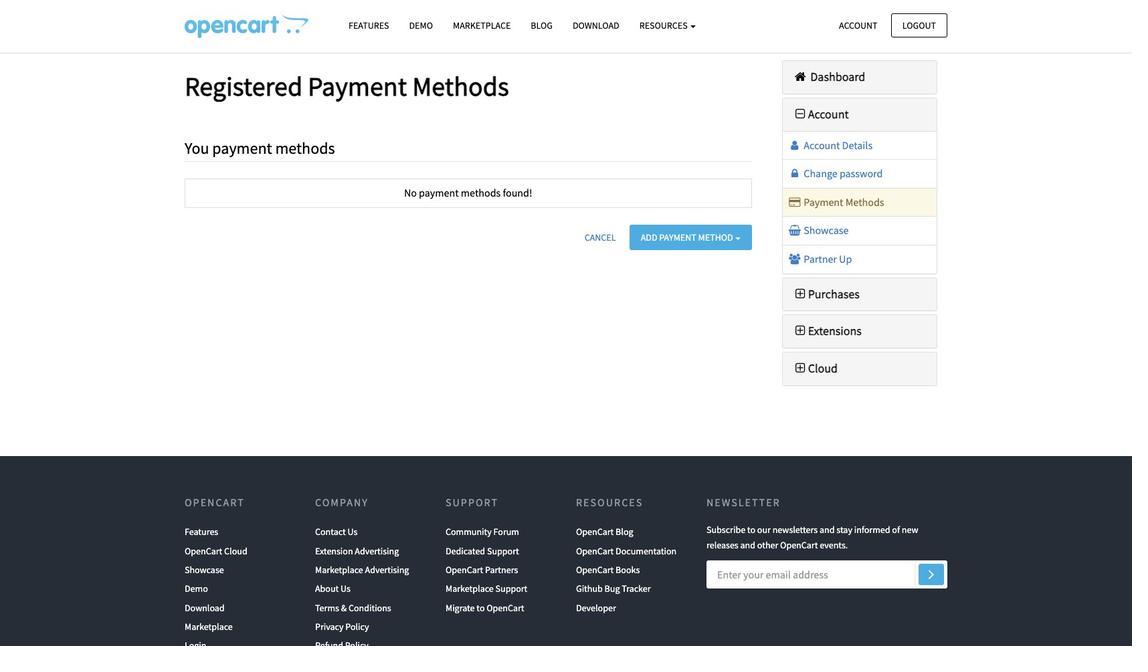 Task type: locate. For each thing, give the bounding box(es) containing it.
1 vertical spatial support
[[487, 545, 519, 557]]

0 vertical spatial methods
[[275, 138, 335, 159]]

0 horizontal spatial download
[[185, 602, 225, 614]]

add payment method button
[[630, 225, 752, 251]]

support up "community"
[[446, 496, 499, 510]]

dedicated support
[[446, 545, 519, 557]]

demo inside demo link
[[409, 19, 433, 31]]

0 vertical spatial features
[[349, 19, 389, 31]]

0 vertical spatial us
[[348, 526, 358, 538]]

lock image
[[788, 168, 802, 179]]

github bug tracker
[[577, 583, 651, 595]]

Enter your email address text field
[[707, 561, 948, 590]]

account link up account details link on the top of page
[[793, 106, 849, 122]]

1 vertical spatial us
[[341, 583, 351, 595]]

0 vertical spatial features link
[[339, 14, 399, 38]]

1 horizontal spatial and
[[820, 524, 835, 536]]

0 horizontal spatial blog
[[531, 19, 553, 31]]

1 horizontal spatial download link
[[563, 14, 630, 38]]

blog
[[531, 19, 553, 31], [616, 526, 634, 538]]

0 horizontal spatial demo link
[[185, 580, 208, 599]]

opencart books link
[[577, 561, 640, 580]]

us for about us
[[341, 583, 351, 595]]

0 vertical spatial methods
[[413, 70, 509, 103]]

community
[[446, 526, 492, 538]]

dedicated support link
[[446, 542, 519, 561]]

us inside about us link
[[341, 583, 351, 595]]

download down opencart cloud link
[[185, 602, 225, 614]]

methods
[[275, 138, 335, 159], [461, 186, 501, 200]]

1 vertical spatial showcase
[[185, 564, 224, 576]]

1 horizontal spatial features
[[349, 19, 389, 31]]

1 vertical spatial methods
[[461, 186, 501, 200]]

1 vertical spatial methods
[[846, 195, 885, 209]]

1 vertical spatial cloud
[[224, 545, 248, 557]]

payment
[[308, 70, 407, 103], [804, 195, 844, 209], [660, 232, 697, 244]]

2 vertical spatial payment
[[660, 232, 697, 244]]

1 vertical spatial payment
[[419, 186, 459, 200]]

payment methods
[[802, 195, 885, 209]]

0 horizontal spatial payment
[[308, 70, 407, 103]]

0 vertical spatial plus square o image
[[793, 288, 809, 300]]

account right the user icon
[[804, 138, 841, 152]]

change password
[[802, 167, 883, 180]]

0 horizontal spatial methods
[[413, 70, 509, 103]]

plus square o image down users image
[[793, 288, 809, 300]]

account link up dashboard
[[828, 13, 890, 37]]

support down "partners"
[[496, 583, 528, 595]]

download for demo
[[185, 602, 225, 614]]

marketplace
[[453, 19, 511, 31], [315, 564, 363, 576], [446, 583, 494, 595], [185, 621, 233, 634]]

to left our
[[748, 524, 756, 536]]

1 vertical spatial payment
[[804, 195, 844, 209]]

opencart for opencart documentation
[[577, 545, 614, 557]]

to
[[748, 524, 756, 536], [477, 602, 485, 614]]

1 vertical spatial account
[[809, 106, 849, 122]]

download for blog
[[573, 19, 620, 31]]

opencart blog link
[[577, 523, 634, 542]]

change
[[804, 167, 838, 180]]

plus square o image up cloud link
[[793, 326, 809, 338]]

features link up opencart cloud
[[185, 523, 218, 542]]

showcase
[[802, 224, 849, 237], [185, 564, 224, 576]]

details
[[843, 138, 873, 152]]

showcase link
[[788, 224, 849, 237], [185, 561, 224, 580]]

0 horizontal spatial payment
[[212, 138, 272, 159]]

1 horizontal spatial payment
[[419, 186, 459, 200]]

1 vertical spatial showcase link
[[185, 561, 224, 580]]

0 vertical spatial advertising
[[355, 545, 399, 557]]

download
[[573, 19, 620, 31], [185, 602, 225, 614]]

features link up registered payment methods
[[339, 14, 399, 38]]

and left other
[[741, 539, 756, 551]]

0 vertical spatial to
[[748, 524, 756, 536]]

and
[[820, 524, 835, 536], [741, 539, 756, 551]]

resources
[[640, 19, 690, 31], [577, 496, 644, 510]]

found!
[[503, 186, 533, 200]]

1 vertical spatial to
[[477, 602, 485, 614]]

users image
[[788, 254, 802, 264]]

us right about
[[341, 583, 351, 595]]

features up opencart cloud
[[185, 526, 218, 538]]

to for migrate
[[477, 602, 485, 614]]

0 horizontal spatial download link
[[185, 599, 225, 618]]

1 vertical spatial demo
[[185, 583, 208, 595]]

plus square o image inside cloud link
[[793, 363, 809, 375]]

0 horizontal spatial cloud
[[224, 545, 248, 557]]

1 vertical spatial download link
[[185, 599, 225, 618]]

account
[[840, 19, 878, 31], [809, 106, 849, 122], [804, 138, 841, 152]]

features up registered payment methods
[[349, 19, 389, 31]]

migrate to opencart
[[446, 602, 525, 614]]

us inside contact us link
[[348, 526, 358, 538]]

1 horizontal spatial blog
[[616, 526, 634, 538]]

conditions
[[349, 602, 392, 614]]

1 vertical spatial and
[[741, 539, 756, 551]]

account up account details link on the top of page
[[809, 106, 849, 122]]

our
[[758, 524, 771, 536]]

0 horizontal spatial demo
[[185, 583, 208, 595]]

blog inside "blog" link
[[531, 19, 553, 31]]

demo for demo link to the right
[[409, 19, 433, 31]]

2 plus square o image from the top
[[793, 326, 809, 338]]

support
[[446, 496, 499, 510], [487, 545, 519, 557], [496, 583, 528, 595]]

advertising down extension advertising link
[[365, 564, 409, 576]]

us up extension advertising
[[348, 526, 358, 538]]

payment right the no
[[419, 186, 459, 200]]

2 vertical spatial plus square o image
[[793, 363, 809, 375]]

1 vertical spatial features
[[185, 526, 218, 538]]

credit card image
[[788, 197, 802, 207]]

1 horizontal spatial features link
[[339, 14, 399, 38]]

0 horizontal spatial methods
[[275, 138, 335, 159]]

0 vertical spatial demo
[[409, 19, 433, 31]]

advertising for marketplace advertising
[[365, 564, 409, 576]]

account inside "link"
[[840, 19, 878, 31]]

github bug tracker link
[[577, 580, 651, 599]]

2 vertical spatial account
[[804, 138, 841, 152]]

1 vertical spatial advertising
[[365, 564, 409, 576]]

contact us link
[[315, 523, 358, 542]]

0 horizontal spatial features
[[185, 526, 218, 538]]

advertising
[[355, 545, 399, 557], [365, 564, 409, 576]]

3 plus square o image from the top
[[793, 363, 809, 375]]

showcase link down opencart cloud
[[185, 561, 224, 580]]

opencart books
[[577, 564, 640, 576]]

features for opencart cloud
[[185, 526, 218, 538]]

1 vertical spatial features link
[[185, 523, 218, 542]]

partner
[[804, 252, 838, 266]]

showcase link up partner up link
[[788, 224, 849, 237]]

features
[[349, 19, 389, 31], [185, 526, 218, 538]]

0 vertical spatial cloud
[[809, 361, 838, 376]]

account for account details
[[804, 138, 841, 152]]

1 horizontal spatial marketplace link
[[443, 14, 521, 38]]

0 horizontal spatial marketplace link
[[185, 618, 233, 637]]

1 horizontal spatial methods
[[461, 186, 501, 200]]

opencart for opencart cloud
[[185, 545, 223, 557]]

0 vertical spatial payment
[[212, 138, 272, 159]]

to inside subscribe to our newsletters and stay informed of new releases and other opencart events.
[[748, 524, 756, 536]]

opencart blog
[[577, 526, 634, 538]]

features link for opencart cloud
[[185, 523, 218, 542]]

download link for demo
[[185, 599, 225, 618]]

contact
[[315, 526, 346, 538]]

showcase down opencart cloud link
[[185, 564, 224, 576]]

events.
[[820, 539, 849, 551]]

account up dashboard
[[840, 19, 878, 31]]

payment inside popup button
[[660, 232, 697, 244]]

1 horizontal spatial payment
[[660, 232, 697, 244]]

2 horizontal spatial payment
[[804, 195, 844, 209]]

0 vertical spatial account
[[840, 19, 878, 31]]

add
[[641, 232, 658, 244]]

plus square o image inside the extensions link
[[793, 326, 809, 338]]

support up "partners"
[[487, 545, 519, 557]]

showcase up partner up
[[802, 224, 849, 237]]

1 horizontal spatial download
[[573, 19, 620, 31]]

plus square o image for cloud
[[793, 363, 809, 375]]

0 horizontal spatial to
[[477, 602, 485, 614]]

payment for methods
[[308, 70, 407, 103]]

1 plus square o image from the top
[[793, 288, 809, 300]]

plus square o image inside purchases link
[[793, 288, 809, 300]]

1 horizontal spatial to
[[748, 524, 756, 536]]

opencart
[[185, 496, 245, 510], [577, 526, 614, 538], [781, 539, 819, 551], [185, 545, 223, 557], [577, 545, 614, 557], [446, 564, 484, 576], [577, 564, 614, 576], [487, 602, 525, 614]]

minus square o image
[[793, 108, 809, 120]]

marketplace inside marketplace advertising link
[[315, 564, 363, 576]]

plus square o image for purchases
[[793, 288, 809, 300]]

0 vertical spatial download link
[[563, 14, 630, 38]]

extensions link
[[793, 324, 862, 339]]

demo link
[[399, 14, 443, 38], [185, 580, 208, 599]]

payment for no
[[419, 186, 459, 200]]

payment right you
[[212, 138, 272, 159]]

1 horizontal spatial demo
[[409, 19, 433, 31]]

and up events.
[[820, 524, 835, 536]]

opencart cloud
[[185, 545, 248, 557]]

method
[[699, 232, 734, 244]]

0 vertical spatial marketplace link
[[443, 14, 521, 38]]

0 vertical spatial blog
[[531, 19, 553, 31]]

marketplace link
[[443, 14, 521, 38], [185, 618, 233, 637]]

account details
[[802, 138, 873, 152]]

demo for bottommost demo link
[[185, 583, 208, 595]]

you
[[185, 138, 209, 159]]

1 horizontal spatial showcase
[[802, 224, 849, 237]]

plus square o image down the extensions link
[[793, 363, 809, 375]]

1 horizontal spatial methods
[[846, 195, 885, 209]]

to down marketplace support link
[[477, 602, 485, 614]]

0 vertical spatial account link
[[828, 13, 890, 37]]

us
[[348, 526, 358, 538], [341, 583, 351, 595]]

releases
[[707, 539, 739, 551]]

1 vertical spatial account link
[[793, 106, 849, 122]]

0 vertical spatial payment
[[308, 70, 407, 103]]

plus square o image
[[793, 288, 809, 300], [793, 326, 809, 338], [793, 363, 809, 375]]

download link
[[563, 14, 630, 38], [185, 599, 225, 618]]

opencart inside "link"
[[577, 545, 614, 557]]

0 horizontal spatial showcase
[[185, 564, 224, 576]]

1 vertical spatial plus square o image
[[793, 326, 809, 338]]

0 vertical spatial download
[[573, 19, 620, 31]]

other
[[758, 539, 779, 551]]

advertising up marketplace advertising
[[355, 545, 399, 557]]

0 vertical spatial showcase link
[[788, 224, 849, 237]]

1 vertical spatial download
[[185, 602, 225, 614]]

1 vertical spatial demo link
[[185, 580, 208, 599]]

1 vertical spatial blog
[[616, 526, 634, 538]]

opencart partners link
[[446, 561, 519, 580]]

extensions
[[809, 324, 862, 339]]

0 vertical spatial demo link
[[399, 14, 443, 38]]

download right "blog" link
[[573, 19, 620, 31]]

account details link
[[788, 138, 873, 152]]

0 horizontal spatial features link
[[185, 523, 218, 542]]

2 vertical spatial support
[[496, 583, 528, 595]]



Task type: describe. For each thing, give the bounding box(es) containing it.
no
[[404, 186, 417, 200]]

resources link
[[630, 14, 707, 38]]

new
[[902, 524, 919, 536]]

privacy
[[315, 621, 344, 634]]

marketplace advertising
[[315, 564, 409, 576]]

extension advertising
[[315, 545, 399, 557]]

company
[[315, 496, 369, 510]]

blog link
[[521, 14, 563, 38]]

&
[[341, 602, 347, 614]]

logout link
[[892, 13, 948, 37]]

github
[[577, 583, 603, 595]]

extension
[[315, 545, 353, 557]]

angle right image
[[929, 567, 935, 583]]

opencart for opencart books
[[577, 564, 614, 576]]

logout
[[903, 19, 937, 31]]

1 horizontal spatial showcase link
[[788, 224, 849, 237]]

payment for method
[[660, 232, 697, 244]]

0 vertical spatial resources
[[640, 19, 690, 31]]

blog inside opencart blog link
[[616, 526, 634, 538]]

0 vertical spatial support
[[446, 496, 499, 510]]

cancel link
[[574, 225, 628, 251]]

marketplace advertising link
[[315, 561, 409, 580]]

marketplace inside marketplace support link
[[446, 583, 494, 595]]

you payment methods
[[185, 138, 335, 159]]

privacy policy link
[[315, 618, 369, 637]]

opencart - payment methods image
[[185, 14, 309, 38]]

policy
[[346, 621, 369, 634]]

purchases link
[[793, 286, 860, 302]]

features for demo
[[349, 19, 389, 31]]

advertising for extension advertising
[[355, 545, 399, 557]]

about us
[[315, 583, 351, 595]]

opencart for opencart
[[185, 496, 245, 510]]

account for the top account "link"
[[840, 19, 878, 31]]

tracker
[[622, 583, 651, 595]]

marketplace support
[[446, 583, 528, 595]]

methods for you payment methods
[[275, 138, 335, 159]]

password
[[840, 167, 883, 180]]

1 vertical spatial marketplace link
[[185, 618, 233, 637]]

download link for blog
[[563, 14, 630, 38]]

0 vertical spatial showcase
[[802, 224, 849, 237]]

purchases
[[809, 286, 860, 302]]

payment methods link
[[788, 195, 885, 209]]

opencart cloud link
[[185, 542, 248, 561]]

us for contact us
[[348, 526, 358, 538]]

subscribe
[[707, 524, 746, 536]]

dashboard link
[[793, 69, 866, 84]]

registered
[[185, 70, 303, 103]]

add payment method
[[641, 232, 736, 244]]

1 horizontal spatial demo link
[[399, 14, 443, 38]]

opencart inside subscribe to our newsletters and stay informed of new releases and other opencart events.
[[781, 539, 819, 551]]

forum
[[494, 526, 520, 538]]

subscribe to our newsletters and stay informed of new releases and other opencart events.
[[707, 524, 919, 551]]

contact us
[[315, 526, 358, 538]]

plus square o image for extensions
[[793, 326, 809, 338]]

1 horizontal spatial cloud
[[809, 361, 838, 376]]

to for subscribe
[[748, 524, 756, 536]]

about
[[315, 583, 339, 595]]

support for dedicated
[[487, 545, 519, 557]]

change password link
[[788, 167, 883, 180]]

up
[[840, 252, 853, 266]]

cancel
[[585, 232, 616, 244]]

home image
[[793, 71, 809, 83]]

about us link
[[315, 580, 351, 599]]

migrate to opencart link
[[446, 599, 525, 618]]

support for marketplace
[[496, 583, 528, 595]]

migrate
[[446, 602, 475, 614]]

0 horizontal spatial and
[[741, 539, 756, 551]]

developer link
[[577, 599, 617, 618]]

community forum
[[446, 526, 520, 538]]

dedicated
[[446, 545, 486, 557]]

cloud link
[[793, 361, 838, 376]]

0 vertical spatial and
[[820, 524, 835, 536]]

0 horizontal spatial showcase link
[[185, 561, 224, 580]]

1 vertical spatial resources
[[577, 496, 644, 510]]

terms & conditions link
[[315, 599, 392, 618]]

methods for no payment methods found!
[[461, 186, 501, 200]]

marketplace support link
[[446, 580, 528, 599]]

privacy policy
[[315, 621, 369, 634]]

partner up link
[[788, 252, 853, 266]]

newsletter
[[707, 496, 781, 510]]

terms & conditions
[[315, 602, 392, 614]]

shopping basket image
[[788, 225, 802, 236]]

partners
[[486, 564, 519, 576]]

opencart documentation
[[577, 545, 677, 557]]

payment for you
[[212, 138, 272, 159]]

documentation
[[616, 545, 677, 557]]

opencart documentation link
[[577, 542, 677, 561]]

informed
[[855, 524, 891, 536]]

opencart for opencart partners
[[446, 564, 484, 576]]

opencart for opencart blog
[[577, 526, 614, 538]]

developer
[[577, 602, 617, 614]]

community forum link
[[446, 523, 520, 542]]

opencart partners
[[446, 564, 519, 576]]

bug
[[605, 583, 620, 595]]

newsletters
[[773, 524, 818, 536]]

no payment methods found!
[[404, 186, 533, 200]]

of
[[893, 524, 901, 536]]

extension advertising link
[[315, 542, 399, 561]]

features link for demo
[[339, 14, 399, 38]]

dashboard
[[809, 69, 866, 84]]

stay
[[837, 524, 853, 536]]

user image
[[788, 140, 802, 150]]

partner up
[[802, 252, 853, 266]]

terms
[[315, 602, 339, 614]]

registered payment methods
[[185, 70, 509, 103]]



Task type: vqa. For each thing, say whether or not it's contained in the screenshot.
Showcase image
no



